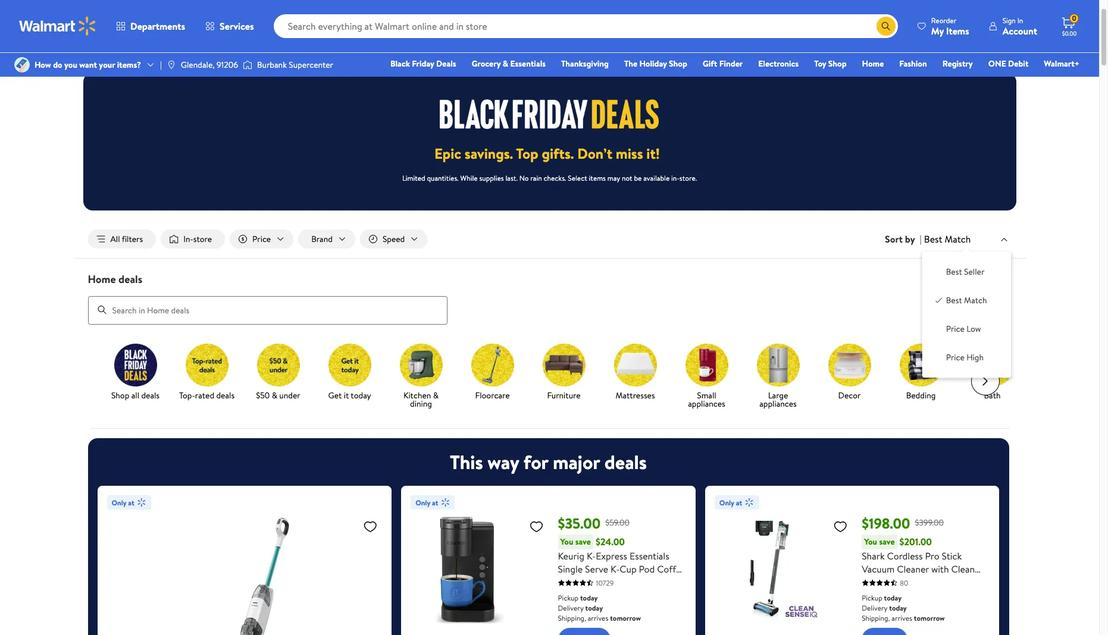 Task type: vqa. For each thing, say whether or not it's contained in the screenshot.


Task type: describe. For each thing, give the bounding box(es) containing it.
dining
[[410, 398, 432, 410]]

this
[[450, 449, 483, 475]]

kitchen & dining link
[[390, 344, 452, 411]]

filters
[[122, 233, 143, 245]]

get it today
[[328, 390, 371, 402]]

supplies
[[480, 173, 504, 183]]

Walmart Site-Wide search field
[[274, 14, 898, 38]]

today inside get it today link
[[351, 390, 371, 402]]

shop all deals link
[[104, 344, 166, 402]]

walmart+ link
[[1039, 57, 1085, 70]]

you save $24.00 keurig k-express essentials single serve k-cup pod coffee maker, black
[[558, 536, 686, 589]]

small appliances
[[688, 390, 726, 410]]

miss
[[616, 143, 643, 164]]

decor
[[839, 390, 861, 402]]

decor image
[[828, 344, 871, 387]]

thanksgiving link
[[556, 57, 614, 70]]

do
[[53, 59, 62, 71]]

Search search field
[[274, 14, 898, 38]]

your
[[99, 59, 115, 71]]

$201.00
[[900, 536, 932, 549]]

sponsored
[[979, 41, 1012, 51]]

how do you want your items?
[[35, 59, 141, 71]]

price button
[[230, 230, 294, 249]]

small appliances image
[[686, 344, 728, 387]]

only for $35.00
[[416, 498, 430, 508]]

match inside dropdown button
[[945, 233, 971, 246]]

best match inside option group
[[946, 295, 987, 307]]

sign in to add to favorites list, tineco ifloor 2 max cordless wet/dry vacuum cleaner and hard floor washer - limited edition (blue) image
[[363, 519, 378, 534]]

grocery & essentials link
[[466, 57, 551, 70]]

pickup for $198.00
[[862, 593, 883, 603]]

furniture image
[[543, 344, 586, 387]]

maker,
[[558, 576, 586, 589]]

grocery & essentials
[[472, 58, 546, 70]]

option group containing best seller
[[932, 261, 1002, 369]]

with
[[932, 563, 949, 576]]

savings.
[[465, 143, 513, 164]]

services button
[[195, 12, 264, 40]]

major
[[553, 449, 600, 475]]

0 horizontal spatial shop
[[111, 390, 129, 402]]

at inside the only at group
[[128, 498, 134, 508]]

low
[[967, 323, 981, 335]]

fashion link
[[894, 57, 933, 70]]

0 horizontal spatial |
[[160, 59, 162, 71]]

top-rated deals image
[[185, 344, 228, 387]]

$50 & under
[[256, 390, 300, 402]]

deals right all
[[141, 390, 160, 402]]

delivery for $35.00
[[558, 603, 584, 614]]

the holiday shop
[[624, 58, 688, 70]]

$198.00 $399.00
[[862, 514, 944, 534]]

bath link
[[962, 344, 1024, 402]]

get
[[328, 390, 342, 402]]

furniture
[[547, 390, 581, 402]]

Home deals search field
[[74, 272, 1026, 325]]

only at inside group
[[112, 498, 134, 508]]

large appliances image
[[757, 344, 800, 387]]

burbank supercenter
[[257, 59, 333, 71]]

at for $35.00
[[432, 498, 438, 508]]

speed
[[383, 233, 405, 245]]

$50 & under link
[[247, 344, 309, 402]]

pod
[[639, 563, 655, 576]]

fashion
[[900, 58, 927, 70]]

high
[[967, 352, 984, 364]]

sign in to add to favorites list, shark cordless pro stick vacuum cleaner with clean sense iq, iz540h image
[[834, 519, 848, 534]]

$50 & under image
[[257, 344, 300, 387]]

top
[[516, 143, 539, 164]]

all home
[[88, 8, 120, 20]]

in-
[[672, 173, 680, 183]]

you for $35.00
[[561, 536, 574, 548]]

sort by |
[[885, 233, 922, 246]]

sort
[[885, 233, 903, 246]]

large appliances
[[760, 390, 797, 410]]

in-store button
[[161, 230, 225, 249]]

registry link
[[937, 57, 979, 70]]

epic
[[435, 143, 461, 164]]

for
[[524, 449, 548, 475]]

1 vertical spatial best
[[946, 266, 962, 278]]

0 $0.00
[[1063, 13, 1077, 38]]

bedding
[[906, 390, 936, 402]]

| inside sort and filter section element
[[920, 233, 922, 246]]

mattresses link
[[605, 344, 666, 402]]

glendale,
[[181, 59, 215, 71]]

essentials inside 'link'
[[510, 58, 546, 70]]

save for $35.00
[[576, 536, 591, 548]]

small
[[697, 390, 717, 402]]

price for price high
[[946, 352, 965, 364]]

search image
[[97, 306, 107, 315]]

one debit link
[[983, 57, 1034, 70]]

home for home
[[862, 58, 884, 70]]

services
[[220, 20, 254, 33]]

delivery for $198.00
[[862, 603, 888, 614]]

tomorrow for $198.00
[[914, 614, 945, 624]]

deals right major
[[605, 449, 647, 475]]

& for dining
[[433, 390, 439, 402]]

$198.00 group
[[715, 496, 990, 636]]

items?
[[117, 59, 141, 71]]

0 horizontal spatial k-
[[587, 550, 596, 563]]

brand
[[311, 233, 333, 245]]

bedding image
[[900, 344, 943, 387]]

sign in account
[[1003, 15, 1038, 37]]

all for all home
[[88, 8, 97, 20]]

only for $198.00
[[720, 498, 734, 508]]

quantities.
[[427, 173, 459, 183]]

0
[[1072, 13, 1077, 23]]

reorder
[[932, 15, 957, 25]]

decor link
[[819, 344, 881, 402]]

price for price low
[[946, 323, 965, 335]]

$50
[[256, 390, 270, 402]]

kitchen
[[404, 390, 431, 402]]

bath image
[[971, 344, 1014, 387]]

sort and filter section element
[[74, 220, 1026, 258]]

all for all filters
[[110, 233, 120, 245]]

it
[[344, 390, 349, 402]]

price for price
[[252, 233, 271, 245]]

$59.00
[[606, 517, 630, 529]]

store.
[[680, 173, 697, 183]]

best seller
[[946, 266, 985, 278]]

walmart black friday deals for days image
[[440, 99, 659, 129]]

mattresses image
[[614, 344, 657, 387]]

& for essentials
[[503, 58, 509, 70]]

 image for burbank supercenter
[[243, 59, 252, 71]]

kitchen & dining image
[[400, 344, 443, 387]]

mattresses
[[616, 390, 655, 402]]

sign
[[1003, 15, 1016, 25]]

1 horizontal spatial shop
[[669, 58, 688, 70]]



Task type: locate. For each thing, give the bounding box(es) containing it.
0 horizontal spatial pickup today delivery today shipping, arrives tomorrow
[[558, 593, 641, 624]]

 image for glendale, 91206
[[167, 60, 176, 70]]

price left high
[[946, 352, 965, 364]]

0 horizontal spatial tomorrow
[[610, 614, 641, 624]]

arrives down 10729
[[588, 614, 609, 624]]

0 vertical spatial home
[[862, 58, 884, 70]]

pickup inside $198.00 group
[[862, 593, 883, 603]]

deals down filters
[[118, 272, 142, 287]]

1 horizontal spatial only at
[[416, 498, 438, 508]]

shipping, for $198.00
[[862, 614, 890, 624]]

while
[[461, 173, 478, 183]]

2 pickup from the left
[[862, 593, 883, 603]]

at inside $198.00 group
[[736, 498, 742, 508]]

10729
[[596, 578, 614, 589]]

1 horizontal spatial only
[[416, 498, 430, 508]]

home
[[862, 58, 884, 70], [88, 272, 116, 287]]

essentials right grocery
[[510, 58, 546, 70]]

2 horizontal spatial at
[[736, 498, 742, 508]]

1 horizontal spatial you
[[865, 536, 878, 548]]

all left filters
[[110, 233, 120, 245]]

shop all deals
[[111, 390, 160, 402]]

arrives for $198.00
[[892, 614, 913, 624]]

only inside $198.00 group
[[720, 498, 734, 508]]

1 vertical spatial match
[[964, 295, 987, 307]]

burbank
[[257, 59, 287, 71]]

1 horizontal spatial |
[[920, 233, 922, 246]]

save for $198.00
[[880, 536, 895, 548]]

| right items?
[[160, 59, 162, 71]]

2 pickup today delivery today shipping, arrives tomorrow from the left
[[862, 593, 945, 624]]

save inside you save $201.00 shark cordless pro stick vacuum cleaner with clean sense iq, iz540h
[[880, 536, 895, 548]]

large appliances link
[[747, 344, 809, 411]]

save up keurig
[[576, 536, 591, 548]]

pickup today delivery today shipping, arrives tomorrow down 10729
[[558, 593, 641, 624]]

1 horizontal spatial black
[[588, 576, 610, 589]]

2 delivery from the left
[[862, 603, 888, 614]]

at for $198.00
[[736, 498, 742, 508]]

1 horizontal spatial arrives
[[892, 614, 913, 624]]

& right dining
[[433, 390, 439, 402]]

1 horizontal spatial pickup
[[862, 593, 883, 603]]

pickup for $35.00
[[558, 593, 579, 603]]

delivery down "sense"
[[862, 603, 888, 614]]

 image
[[14, 57, 30, 73]]

& for under
[[272, 390, 277, 402]]

deals inside search box
[[118, 272, 142, 287]]

shop right toy
[[829, 58, 847, 70]]

0 vertical spatial all
[[88, 8, 97, 20]]

1 horizontal spatial pickup today delivery today shipping, arrives tomorrow
[[862, 593, 945, 624]]

all left home
[[88, 8, 97, 20]]

serve
[[585, 563, 609, 576]]

0 vertical spatial best match
[[924, 233, 971, 246]]

2 save from the left
[[880, 536, 895, 548]]

black friday deals link
[[385, 57, 462, 70]]

delivery inside $35.00 group
[[558, 603, 584, 614]]

rated
[[195, 390, 214, 402]]

best right by
[[924, 233, 943, 246]]

delivery inside $198.00 group
[[862, 603, 888, 614]]

only at inside $35.00 group
[[416, 498, 438, 508]]

home inside the home deals search box
[[88, 272, 116, 287]]

0 horizontal spatial only at
[[112, 498, 134, 508]]

1 horizontal spatial k-
[[611, 563, 620, 576]]

cleaner
[[897, 563, 929, 576]]

1 at from the left
[[128, 498, 134, 508]]

k- up 10729
[[611, 563, 620, 576]]

shipping, down the maker,
[[558, 614, 586, 624]]

save inside you save $24.00 keurig k-express essentials single serve k-cup pod coffee maker, black
[[576, 536, 591, 548]]

2 only at from the left
[[416, 498, 438, 508]]

1 horizontal spatial essentials
[[630, 550, 670, 563]]

departments button
[[106, 12, 195, 40]]

shipping, down "sense"
[[862, 614, 890, 624]]

no
[[520, 173, 529, 183]]

1 vertical spatial black
[[588, 576, 610, 589]]

0 horizontal spatial arrives
[[588, 614, 609, 624]]

0 vertical spatial essentials
[[510, 58, 546, 70]]

all filters button
[[88, 230, 156, 249]]

home up search icon
[[88, 272, 116, 287]]

2 appliances from the left
[[760, 398, 797, 410]]

only
[[112, 498, 126, 508], [416, 498, 430, 508], [720, 498, 734, 508]]

1 vertical spatial all
[[110, 233, 120, 245]]

my
[[932, 24, 944, 37]]

only at for $198.00
[[720, 498, 742, 508]]

option group
[[932, 261, 1002, 369]]

only at
[[112, 498, 134, 508], [416, 498, 438, 508], [720, 498, 742, 508]]

checks.
[[544, 173, 566, 183]]

2 vertical spatial price
[[946, 352, 965, 364]]

not
[[622, 173, 633, 183]]

best match inside dropdown button
[[924, 233, 971, 246]]

2 shipping, from the left
[[862, 614, 890, 624]]

pickup today delivery today shipping, arrives tomorrow for $35.00
[[558, 593, 641, 624]]

k- right keurig
[[587, 550, 596, 563]]

price left low
[[946, 323, 965, 335]]

best left seller
[[946, 266, 962, 278]]

2 at from the left
[[432, 498, 438, 508]]

essentials
[[510, 58, 546, 70], [630, 550, 670, 563]]

only inside $35.00 group
[[416, 498, 430, 508]]

2 you from the left
[[865, 536, 878, 548]]

0 horizontal spatial all
[[88, 8, 97, 20]]

2 only from the left
[[416, 498, 430, 508]]

speed button
[[360, 230, 428, 249]]

appliances down large appliances image
[[760, 398, 797, 410]]

you inside you save $24.00 keurig k-express essentials single serve k-cup pod coffee maker, black
[[561, 536, 574, 548]]

price
[[252, 233, 271, 245], [946, 323, 965, 335], [946, 352, 965, 364]]

$35.00 group
[[411, 496, 686, 636]]

1 horizontal spatial delivery
[[862, 603, 888, 614]]

black right the maker,
[[588, 576, 610, 589]]

1 vertical spatial essentials
[[630, 550, 670, 563]]

pickup today delivery today shipping, arrives tomorrow down the 80
[[862, 593, 945, 624]]

only inside group
[[112, 498, 126, 508]]

cup
[[620, 563, 637, 576]]

1 save from the left
[[576, 536, 591, 548]]

account
[[1003, 24, 1038, 37]]

0 horizontal spatial pickup
[[558, 593, 579, 603]]

pickup down "sense"
[[862, 593, 883, 603]]

shipping, inside $35.00 group
[[558, 614, 586, 624]]

essentials right express
[[630, 550, 670, 563]]

appliances for large
[[760, 398, 797, 410]]

match up 'best seller' on the top of page
[[945, 233, 971, 246]]

shipping, inside $198.00 group
[[862, 614, 890, 624]]

2 vertical spatial best
[[946, 295, 962, 307]]

sense
[[862, 576, 886, 589]]

items
[[946, 24, 970, 37]]

arrives for $35.00
[[588, 614, 609, 624]]

tomorrow
[[610, 614, 641, 624], [914, 614, 945, 624]]

1 vertical spatial home
[[88, 272, 116, 287]]

you for $198.00
[[865, 536, 878, 548]]

electronics link
[[753, 57, 804, 70]]

get it today image
[[328, 344, 371, 387]]

1 horizontal spatial save
[[880, 536, 895, 548]]

black
[[391, 58, 410, 70], [588, 576, 610, 589]]

black friday deals
[[391, 58, 456, 70]]

shark
[[862, 550, 885, 563]]

 image left glendale,
[[167, 60, 176, 70]]

arrives
[[588, 614, 609, 624], [892, 614, 913, 624]]

best right best match 'radio'
[[946, 295, 962, 307]]

match
[[945, 233, 971, 246], [964, 295, 987, 307]]

only at for $35.00
[[416, 498, 438, 508]]

epic savings. top gifts. don't miss it!
[[435, 143, 660, 164]]

all
[[131, 390, 139, 402]]

in-
[[183, 233, 193, 245]]

you
[[64, 59, 77, 71]]

save down $198.00
[[880, 536, 895, 548]]

1 arrives from the left
[[588, 614, 609, 624]]

in
[[1018, 15, 1024, 25]]

0 vertical spatial best
[[924, 233, 943, 246]]

pickup down the maker,
[[558, 593, 579, 603]]

brand button
[[298, 230, 355, 249]]

pickup today delivery today shipping, arrives tomorrow
[[558, 593, 641, 624], [862, 593, 945, 624]]

tomorrow for $35.00
[[610, 614, 641, 624]]

black left friday
[[391, 58, 410, 70]]

walmart image
[[19, 17, 96, 36]]

essentials inside you save $24.00 keurig k-express essentials single serve k-cup pod coffee maker, black
[[630, 550, 670, 563]]

3 only at from the left
[[720, 498, 742, 508]]

best inside dropdown button
[[924, 233, 943, 246]]

tomorrow down 10729
[[610, 614, 641, 624]]

1 vertical spatial price
[[946, 323, 965, 335]]

thanksgiving
[[561, 58, 609, 70]]

single
[[558, 563, 583, 576]]

0 horizontal spatial appliances
[[688, 398, 726, 410]]

friday
[[412, 58, 434, 70]]

0 vertical spatial black
[[391, 58, 410, 70]]

deals
[[436, 58, 456, 70]]

0 horizontal spatial shipping,
[[558, 614, 586, 624]]

 image right 91206
[[243, 59, 252, 71]]

1 only at from the left
[[112, 498, 134, 508]]

0 horizontal spatial black
[[391, 58, 410, 70]]

at
[[128, 498, 134, 508], [432, 498, 438, 508], [736, 498, 742, 508]]

$198.00
[[862, 514, 911, 534]]

all filters
[[110, 233, 143, 245]]

$35.00 $59.00
[[558, 514, 630, 534]]

save
[[576, 536, 591, 548], [880, 536, 895, 548]]

deals
[[118, 272, 142, 287], [141, 390, 160, 402], [216, 390, 235, 402], [605, 449, 647, 475]]

shop left all
[[111, 390, 129, 402]]

last.
[[506, 173, 518, 183]]

0 horizontal spatial save
[[576, 536, 591, 548]]

2 arrives from the left
[[892, 614, 913, 624]]

2 horizontal spatial only
[[720, 498, 734, 508]]

0 horizontal spatial delivery
[[558, 603, 584, 614]]

select
[[568, 173, 587, 183]]

1 pickup from the left
[[558, 593, 579, 603]]

& right $50
[[272, 390, 277, 402]]

k-
[[587, 550, 596, 563], [611, 563, 620, 576]]

home link
[[857, 57, 890, 70]]

$35.00
[[558, 514, 601, 534]]

home down search icon
[[862, 58, 884, 70]]

at inside $35.00 group
[[432, 498, 438, 508]]

2 horizontal spatial only at
[[720, 498, 742, 508]]

0 vertical spatial |
[[160, 59, 162, 71]]

electronics
[[759, 58, 799, 70]]

only at group
[[107, 496, 382, 636]]

pickup today delivery today shipping, arrives tomorrow inside $198.00 group
[[862, 593, 945, 624]]

1 you from the left
[[561, 536, 574, 548]]

reorder my items
[[932, 15, 970, 37]]

pickup inside $35.00 group
[[558, 593, 579, 603]]

pickup today delivery today shipping, arrives tomorrow inside $35.00 group
[[558, 593, 641, 624]]

1 pickup today delivery today shipping, arrives tomorrow from the left
[[558, 593, 641, 624]]

floorcare image
[[471, 344, 514, 387]]

0 vertical spatial match
[[945, 233, 971, 246]]

1 horizontal spatial home
[[862, 58, 884, 70]]

& right grocery
[[503, 58, 509, 70]]

best match right best match 'radio'
[[946, 295, 987, 307]]

appliances
[[688, 398, 726, 410], [760, 398, 797, 410]]

1 horizontal spatial &
[[433, 390, 439, 402]]

rain
[[531, 173, 542, 183]]

shipping, for $35.00
[[558, 614, 586, 624]]

0 horizontal spatial home
[[88, 272, 116, 287]]

1 horizontal spatial all
[[110, 233, 120, 245]]

clean
[[952, 563, 975, 576]]

sign in to add to favorites list, keurig k-express essentials single serve k-cup pod coffee maker, black image
[[530, 519, 544, 534]]

next slide for chipmodulewithimages list image
[[971, 367, 1000, 396]]

you up shark
[[865, 536, 878, 548]]

0 horizontal spatial only
[[112, 498, 126, 508]]

1 only from the left
[[112, 498, 126, 508]]

0 horizontal spatial &
[[272, 390, 277, 402]]

cordless
[[887, 550, 923, 563]]

& inside kitchen & dining
[[433, 390, 439, 402]]

tomorrow inside $198.00 group
[[914, 614, 945, 624]]

price right store
[[252, 233, 271, 245]]

shop all deals image
[[114, 344, 157, 387]]

all inside button
[[110, 233, 120, 245]]

0 horizontal spatial at
[[128, 498, 134, 508]]

shop right holiday
[[669, 58, 688, 70]]

gift finder link
[[698, 57, 748, 70]]

price inside 'dropdown button'
[[252, 233, 271, 245]]

arrives inside $198.00 group
[[892, 614, 913, 624]]

search icon image
[[882, 21, 891, 31]]

don't
[[578, 143, 613, 164]]

delivery down the maker,
[[558, 603, 584, 614]]

arrives inside $35.00 group
[[588, 614, 609, 624]]

| right by
[[920, 233, 922, 246]]

store
[[193, 233, 212, 245]]

be
[[634, 173, 642, 183]]

tomorrow inside $35.00 group
[[610, 614, 641, 624]]

3 at from the left
[[736, 498, 742, 508]]

home deals
[[88, 272, 142, 287]]

available
[[644, 173, 670, 183]]

1 shipping, from the left
[[558, 614, 586, 624]]

1 tomorrow from the left
[[610, 614, 641, 624]]

1 horizontal spatial appliances
[[760, 398, 797, 410]]

2 horizontal spatial &
[[503, 58, 509, 70]]

1 horizontal spatial at
[[432, 498, 438, 508]]

arrives down the 80
[[892, 614, 913, 624]]

bedding link
[[890, 344, 952, 402]]

 image
[[243, 59, 252, 71], [167, 60, 176, 70]]

1 vertical spatial best match
[[946, 295, 987, 307]]

you inside you save $201.00 shark cordless pro stick vacuum cleaner with clean sense iq, iz540h
[[865, 536, 878, 548]]

0 horizontal spatial  image
[[167, 60, 176, 70]]

0 horizontal spatial essentials
[[510, 58, 546, 70]]

pro
[[925, 550, 940, 563]]

the holiday shop link
[[619, 57, 693, 70]]

3 only from the left
[[720, 498, 734, 508]]

0 horizontal spatial you
[[561, 536, 574, 548]]

want
[[79, 59, 97, 71]]

home for home deals
[[88, 272, 116, 287]]

black inside you save $24.00 keurig k-express essentials single serve k-cup pod coffee maker, black
[[588, 576, 610, 589]]

in-store
[[183, 233, 212, 245]]

1 vertical spatial |
[[920, 233, 922, 246]]

1 horizontal spatial tomorrow
[[914, 614, 945, 624]]

you up keurig
[[561, 536, 574, 548]]

& inside 'link'
[[503, 58, 509, 70]]

top-
[[179, 390, 195, 402]]

1 horizontal spatial  image
[[243, 59, 252, 71]]

2 horizontal spatial shop
[[829, 58, 847, 70]]

match down seller
[[964, 295, 987, 307]]

this way for major deals
[[450, 449, 647, 475]]

2 tomorrow from the left
[[914, 614, 945, 624]]

Search in Home deals search field
[[88, 296, 447, 325]]

only at inside $198.00 group
[[720, 498, 742, 508]]

pickup today delivery today shipping, arrives tomorrow for $198.00
[[862, 593, 945, 624]]

limited
[[402, 173, 425, 183]]

1 horizontal spatial shipping,
[[862, 614, 890, 624]]

small appliances link
[[676, 344, 738, 411]]

holiday
[[640, 58, 667, 70]]

Best Match radio
[[935, 295, 944, 304]]

deals right rated
[[216, 390, 235, 402]]

shop
[[669, 58, 688, 70], [829, 58, 847, 70], [111, 390, 129, 402]]

1 appliances from the left
[[688, 398, 726, 410]]

tomorrow down iz540h on the bottom of the page
[[914, 614, 945, 624]]

appliances down small appliances image
[[688, 398, 726, 410]]

0 vertical spatial price
[[252, 233, 271, 245]]

appliances for small
[[688, 398, 726, 410]]

best match up 'best seller' on the top of page
[[924, 233, 971, 246]]

you save $201.00 shark cordless pro stick vacuum cleaner with clean sense iq, iz540h
[[862, 536, 975, 589]]

walmart+
[[1044, 58, 1080, 70]]

1 delivery from the left
[[558, 603, 584, 614]]



